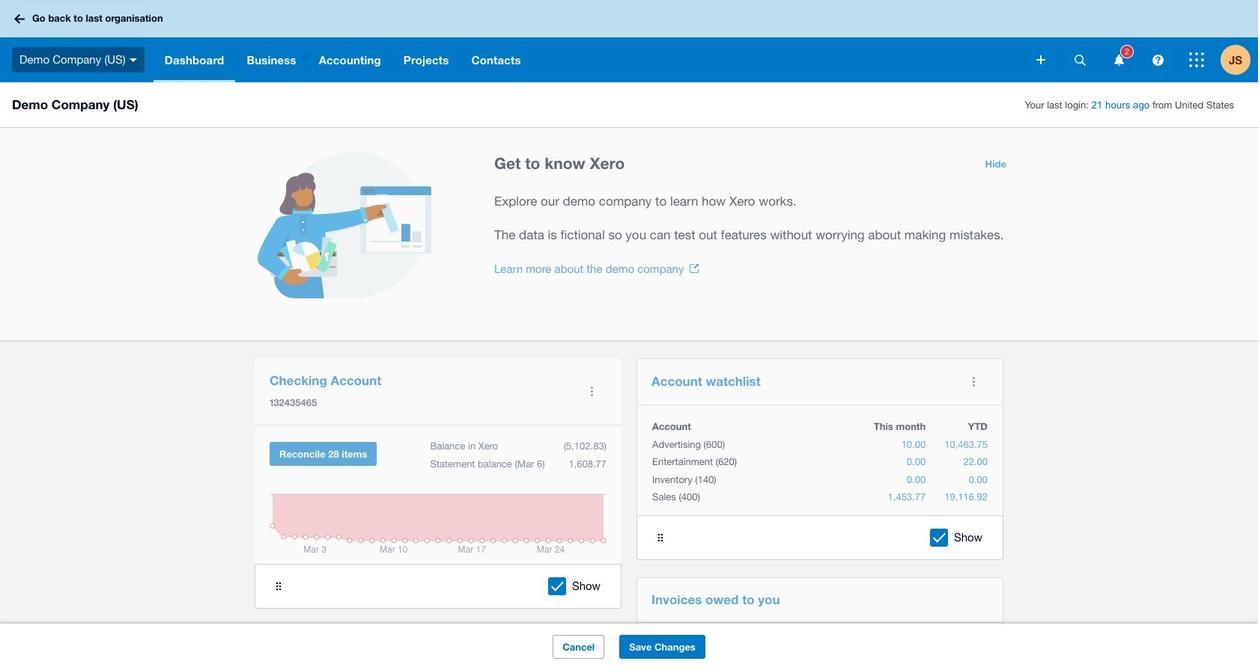 Task type: vqa. For each thing, say whether or not it's contained in the screenshot.
1st svg icon from right
no



Task type: locate. For each thing, give the bounding box(es) containing it.
svg image
[[1114, 54, 1124, 66], [1152, 54, 1163, 66], [1036, 55, 1045, 64], [129, 58, 137, 62]]

intro banner body element
[[494, 191, 1015, 246]]

0 horizontal spatial svg image
[[14, 14, 25, 24]]

banner
[[0, 0, 1258, 82]]

svg image
[[14, 14, 25, 24], [1189, 52, 1204, 67], [1074, 54, 1085, 66]]

1 horizontal spatial svg image
[[1074, 54, 1085, 66]]



Task type: describe. For each thing, give the bounding box(es) containing it.
2 horizontal spatial svg image
[[1189, 52, 1204, 67]]



